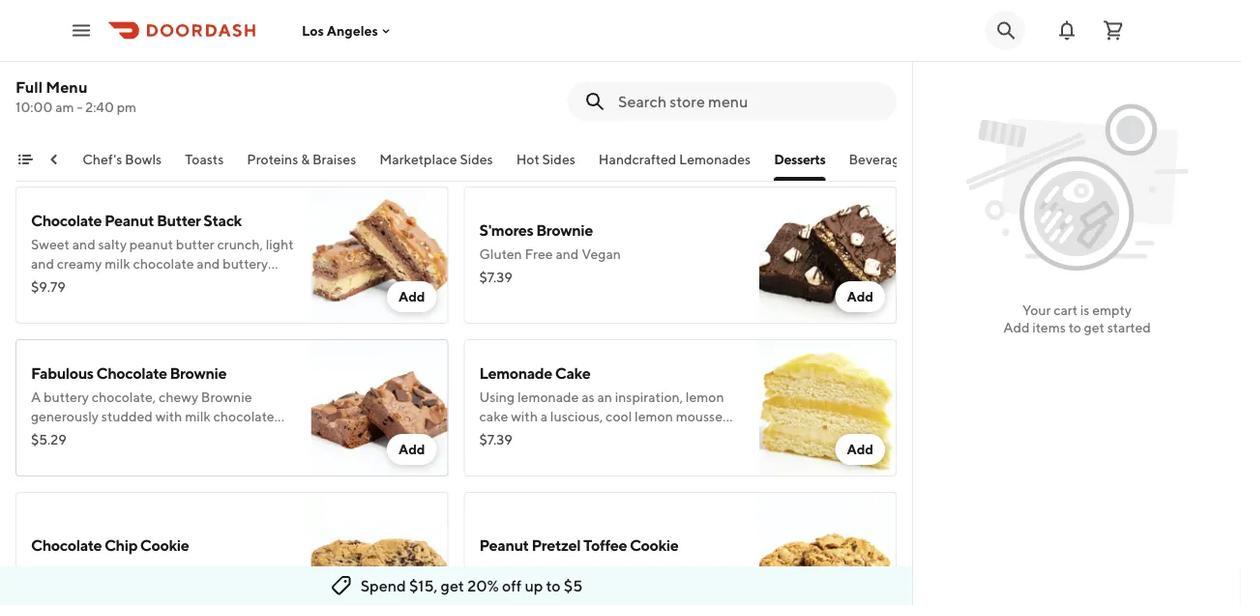 Task type: describe. For each thing, give the bounding box(es) containing it.
gallon lemonade image
[[311, 0, 449, 88]]

studded
[[101, 409, 153, 425]]

lemon up create
[[635, 409, 674, 425]]

$5.29 for chocolate chip cookie
[[31, 566, 67, 582]]

fabulous chocolate brownie image
[[311, 340, 449, 477]]

is
[[1081, 303, 1090, 318]]

a
[[541, 409, 548, 425]]

$7.39 inside s'mores brownie gluten free and vegan $7.39
[[480, 270, 513, 286]]

marketplace
[[380, 151, 458, 167]]

spend $15, get 20% off up to $5
[[361, 577, 583, 596]]

lemonade
[[480, 364, 553, 383]]

to for get
[[1069, 320, 1082, 336]]

proteins
[[247, 151, 298, 167]]

1 horizontal spatial peanut
[[480, 537, 529, 555]]

cart
[[1054, 303, 1078, 318]]

open menu image
[[70, 19, 93, 42]]

$15,
[[409, 577, 438, 596]]

s'mores brownie image
[[760, 187, 897, 324]]

proteins & braises button
[[247, 150, 356, 181]]

angeles
[[327, 23, 378, 38]]

chip
[[104, 537, 137, 555]]

0 vertical spatial peanut
[[104, 212, 154, 230]]

$35.99
[[31, 24, 75, 40]]

milk
[[185, 409, 211, 425]]

inspiration,
[[615, 390, 683, 406]]

0 horizontal spatial cake
[[480, 409, 509, 425]]

the
[[677, 428, 698, 444]]

1/2 gallon lemonade image
[[760, 0, 897, 88]]

sides for hot sides
[[543, 151, 576, 167]]

& inside proteins & braises button
[[301, 151, 310, 167]]

-
[[77, 99, 83, 115]]

proteins & braises
[[247, 151, 356, 167]]

show menu categories image
[[17, 152, 33, 167]]

pm
[[117, 99, 137, 115]]

hot
[[517, 151, 540, 167]]

$5.29 down generously
[[31, 432, 67, 448]]

los angeles
[[302, 23, 378, 38]]

started
[[1108, 320, 1152, 336]]

$5.29 for peanut pretzel toffee cookie
[[480, 566, 515, 582]]

chef's bowls
[[82, 151, 162, 167]]

peanut pretzel toffee cookie
[[480, 537, 679, 555]]

toffee
[[584, 537, 627, 555]]

hot sides button
[[517, 150, 576, 181]]

toasts
[[185, 151, 224, 167]]

1 vertical spatial brownie
[[170, 364, 227, 383]]

0 horizontal spatial desserts
[[15, 144, 97, 169]]

lemon down meyer
[[534, 448, 572, 464]]

sides for marketplace sides
[[460, 151, 493, 167]]

up
[[525, 577, 543, 596]]

toasts button
[[185, 150, 224, 181]]

lemon down "luscious,"
[[548, 428, 586, 444]]

hot sides
[[517, 151, 576, 167]]

2 $7.39 from the top
[[480, 432, 513, 448]]

ultimate
[[480, 448, 531, 464]]

butter
[[157, 212, 201, 230]]

menu
[[46, 78, 88, 96]]

cool
[[606, 409, 632, 425]]

bittersweet
[[72, 428, 142, 444]]

create
[[635, 428, 674, 444]]

add button for chocolate peanut butter stack
[[387, 282, 437, 313]]

using
[[480, 390, 515, 406]]

1 horizontal spatial desserts
[[775, 151, 826, 167]]

sweet
[[191, 428, 227, 444]]

generously
[[31, 409, 99, 425]]

$5
[[564, 577, 583, 596]]

peanut pretzel toffee cookie image
[[760, 493, 897, 606]]

s'mores brownie gluten free and vegan $7.39
[[480, 221, 621, 286]]

get inside 'your cart is empty add items to get started'
[[1085, 320, 1105, 336]]

lemon up mousse
[[686, 390, 725, 406]]

am
[[55, 99, 74, 115]]

notification bell image
[[1056, 19, 1079, 42]]

lemonade
[[518, 390, 579, 406]]

los angeles button
[[302, 23, 394, 38]]

chocolate chip cookie
[[31, 537, 189, 555]]

and inside lemonade cake using lemonade as an inspiration,  lemon cake with a luscious, cool lemon mousse and meyer lemon curd to create the ultimate lemon cake
[[480, 428, 503, 444]]

gluten
[[480, 246, 522, 262]]

luscious,
[[551, 409, 603, 425]]

chunks
[[31, 448, 75, 464]]

items
[[1033, 320, 1067, 336]]

chocolate,
[[92, 390, 156, 406]]

10:00
[[15, 99, 53, 115]]

0 horizontal spatial get
[[441, 577, 465, 596]]

stack
[[204, 212, 242, 230]]

marketplace sides button
[[380, 150, 493, 181]]



Task type: locate. For each thing, give the bounding box(es) containing it.
semi-
[[156, 428, 191, 444]]

chef's bowls button
[[82, 150, 162, 181]]

2:40
[[85, 99, 114, 115]]

add button for fabulous chocolate brownie
[[387, 435, 437, 466]]

to
[[1069, 320, 1082, 336], [620, 428, 632, 444], [547, 577, 561, 596]]

lemonade cake using lemonade as an inspiration,  lemon cake with a luscious, cool lemon mousse and meyer lemon curd to create the ultimate lemon cake
[[480, 364, 725, 464]]

chocolate peanut butter stack image
[[311, 187, 449, 324]]

brownie inside s'mores brownie gluten free and vegan $7.39
[[536, 221, 593, 240]]

0 vertical spatial and
[[556, 246, 579, 262]]

add button for lemonade cake
[[836, 435, 886, 466]]

2 horizontal spatial to
[[1069, 320, 1082, 336]]

cake
[[555, 364, 591, 383]]

& left semi-
[[145, 428, 154, 444]]

fabulous chocolate brownie a buttery chocolate, chewy brownie generously studded with milk chocolate drops, bittersweet & semi-sweet chocolate chunks
[[31, 364, 291, 464]]

as
[[582, 390, 595, 406]]

chocolate peanut butter stack
[[31, 212, 242, 230]]

to inside 'your cart is empty add items to get started'
[[1069, 320, 1082, 336]]

0 vertical spatial get
[[1085, 320, 1105, 336]]

brownie
[[536, 221, 593, 240], [170, 364, 227, 383], [201, 390, 252, 406]]

0 vertical spatial brownie
[[536, 221, 593, 240]]

cake down curd
[[575, 448, 604, 464]]

sides right hot
[[543, 151, 576, 167]]

0 vertical spatial cake
[[480, 409, 509, 425]]

1 vertical spatial chocolate
[[96, 364, 167, 383]]

your
[[1023, 303, 1052, 318]]

& inside fabulous chocolate brownie a buttery chocolate, chewy brownie generously studded with milk chocolate drops, bittersweet & semi-sweet chocolate chunks
[[145, 428, 154, 444]]

0 items, open order cart image
[[1103, 19, 1126, 42]]

0 vertical spatial chocolate
[[31, 212, 102, 230]]

drops,
[[31, 428, 69, 444]]

beverages button
[[849, 150, 914, 181]]

fabulous
[[31, 364, 94, 383]]

1 horizontal spatial and
[[556, 246, 579, 262]]

2 vertical spatial to
[[547, 577, 561, 596]]

lemonade cake image
[[760, 340, 897, 477]]

pretzel
[[532, 537, 581, 555]]

mousse
[[676, 409, 723, 425]]

add inside 'your cart is empty add items to get started'
[[1004, 320, 1030, 336]]

0 horizontal spatial sides
[[460, 151, 493, 167]]

chocolate chip cookie image
[[311, 493, 449, 606]]

add button
[[387, 45, 437, 76], [836, 45, 886, 76], [387, 282, 437, 313], [836, 282, 886, 313], [387, 435, 437, 466], [836, 435, 886, 466]]

get down is at the right of page
[[1085, 320, 1105, 336]]

2 with from the left
[[511, 409, 538, 425]]

chef's
[[82, 151, 122, 167]]

to for $5
[[547, 577, 561, 596]]

your cart is empty add items to get started
[[1004, 303, 1152, 336]]

0 horizontal spatial with
[[156, 409, 182, 425]]

get right $15,
[[441, 577, 465, 596]]

&
[[301, 151, 310, 167], [145, 428, 154, 444]]

an
[[598, 390, 613, 406]]

desserts
[[15, 144, 97, 169], [775, 151, 826, 167]]

scroll menu navigation left image
[[46, 152, 62, 167]]

0 horizontal spatial peanut
[[104, 212, 154, 230]]

and up ultimate
[[480, 428, 503, 444]]

and inside s'mores brownie gluten free and vegan $7.39
[[556, 246, 579, 262]]

0 horizontal spatial &
[[145, 428, 154, 444]]

sides
[[460, 151, 493, 167], [543, 151, 576, 167]]

$5.29 down chocolate chip cookie
[[31, 566, 67, 582]]

chocolate
[[214, 409, 274, 425], [230, 428, 291, 444]]

chocolate right sweet
[[230, 428, 291, 444]]

cookie right 'chip'
[[140, 537, 189, 555]]

cookie
[[140, 537, 189, 555], [630, 537, 679, 555]]

0 horizontal spatial cookie
[[140, 537, 189, 555]]

handcrafted
[[599, 151, 677, 167]]

full
[[15, 78, 43, 96]]

2 vertical spatial brownie
[[201, 390, 252, 406]]

chocolate up sweet
[[214, 409, 274, 425]]

free
[[525, 246, 553, 262]]

handcrafted lemonades
[[599, 151, 751, 167]]

1 vertical spatial cake
[[575, 448, 604, 464]]

cake
[[480, 409, 509, 425], [575, 448, 604, 464]]

& left braises
[[301, 151, 310, 167]]

1 vertical spatial $7.39
[[480, 432, 513, 448]]

with inside lemonade cake using lemonade as an inspiration,  lemon cake with a luscious, cool lemon mousse and meyer lemon curd to create the ultimate lemon cake
[[511, 409, 538, 425]]

peanut up off
[[480, 537, 529, 555]]

with up semi-
[[156, 409, 182, 425]]

1 horizontal spatial sides
[[543, 151, 576, 167]]

1 horizontal spatial cookie
[[630, 537, 679, 555]]

peanut left butter
[[104, 212, 154, 230]]

bowls
[[125, 151, 162, 167]]

chocolate up chocolate,
[[96, 364, 167, 383]]

cake down using
[[480, 409, 509, 425]]

chocolate for chip
[[31, 537, 102, 555]]

20%
[[468, 577, 499, 596]]

vegan
[[582, 246, 621, 262]]

to down cool
[[620, 428, 632, 444]]

1 vertical spatial get
[[441, 577, 465, 596]]

sides left hot
[[460, 151, 493, 167]]

desserts down item search search field
[[775, 151, 826, 167]]

0 horizontal spatial to
[[547, 577, 561, 596]]

lemon
[[686, 390, 725, 406], [635, 409, 674, 425], [548, 428, 586, 444], [534, 448, 572, 464]]

$7.39 down using
[[480, 432, 513, 448]]

0 vertical spatial $7.39
[[480, 270, 513, 286]]

1 cookie from the left
[[140, 537, 189, 555]]

1 with from the left
[[156, 409, 182, 425]]

chewy
[[159, 390, 198, 406]]

1 vertical spatial to
[[620, 428, 632, 444]]

Item Search search field
[[619, 91, 882, 112]]

handcrafted lemonades button
[[599, 150, 751, 181]]

2 sides from the left
[[543, 151, 576, 167]]

to inside lemonade cake using lemonade as an inspiration,  lemon cake with a luscious, cool lemon mousse and meyer lemon curd to create the ultimate lemon cake
[[620, 428, 632, 444]]

brownie up milk
[[201, 390, 252, 406]]

1 horizontal spatial &
[[301, 151, 310, 167]]

chocolate for peanut
[[31, 212, 102, 230]]

1 vertical spatial &
[[145, 428, 154, 444]]

a
[[31, 390, 41, 406]]

0 vertical spatial chocolate
[[214, 409, 274, 425]]

1 horizontal spatial cake
[[575, 448, 604, 464]]

beverages
[[849, 151, 914, 167]]

$5.29
[[31, 432, 67, 448], [31, 566, 67, 582], [480, 566, 515, 582]]

1 horizontal spatial to
[[620, 428, 632, 444]]

1 vertical spatial chocolate
[[230, 428, 291, 444]]

curd
[[589, 428, 617, 444]]

add button for s'mores brownie
[[836, 282, 886, 313]]

1 vertical spatial peanut
[[480, 537, 529, 555]]

and right 'free'
[[556, 246, 579, 262]]

buttery
[[44, 390, 89, 406]]

1 horizontal spatial with
[[511, 409, 538, 425]]

los
[[302, 23, 324, 38]]

with up meyer
[[511, 409, 538, 425]]

to right up
[[547, 577, 561, 596]]

cookie right toffee
[[630, 537, 679, 555]]

add
[[399, 53, 425, 69], [847, 53, 874, 69], [399, 289, 425, 305], [847, 289, 874, 305], [1004, 320, 1030, 336], [399, 442, 425, 458], [847, 442, 874, 458]]

$5.29 left up
[[480, 566, 515, 582]]

1 $7.39 from the top
[[480, 270, 513, 286]]

$7.39
[[480, 270, 513, 286], [480, 432, 513, 448]]

1 horizontal spatial get
[[1085, 320, 1105, 336]]

1 vertical spatial and
[[480, 428, 503, 444]]

full menu 10:00 am - 2:40 pm
[[15, 78, 137, 115]]

get
[[1085, 320, 1105, 336], [441, 577, 465, 596]]

to down cart at the right of the page
[[1069, 320, 1082, 336]]

brownie up 'free'
[[536, 221, 593, 240]]

1 sides from the left
[[460, 151, 493, 167]]

empty
[[1093, 303, 1133, 318]]

and
[[556, 246, 579, 262], [480, 428, 503, 444]]

braises
[[313, 151, 356, 167]]

chocolate down scroll menu navigation left icon
[[31, 212, 102, 230]]

spend
[[361, 577, 406, 596]]

s'mores
[[480, 221, 534, 240]]

chocolate left 'chip'
[[31, 537, 102, 555]]

2 vertical spatial chocolate
[[31, 537, 102, 555]]

0 vertical spatial &
[[301, 151, 310, 167]]

lemonades
[[680, 151, 751, 167]]

$7.39 down gluten
[[480, 270, 513, 286]]

off
[[502, 577, 522, 596]]

chocolate
[[31, 212, 102, 230], [96, 364, 167, 383], [31, 537, 102, 555]]

$9.79
[[31, 279, 66, 295]]

peanut
[[104, 212, 154, 230], [480, 537, 529, 555]]

desserts down the am
[[15, 144, 97, 169]]

0 horizontal spatial and
[[480, 428, 503, 444]]

meyer
[[506, 428, 545, 444]]

marketplace sides
[[380, 151, 493, 167]]

2 cookie from the left
[[630, 537, 679, 555]]

with inside fabulous chocolate brownie a buttery chocolate, chewy brownie generously studded with milk chocolate drops, bittersweet & semi-sweet chocolate chunks
[[156, 409, 182, 425]]

chocolate inside fabulous chocolate brownie a buttery chocolate, chewy brownie generously studded with milk chocolate drops, bittersweet & semi-sweet chocolate chunks
[[96, 364, 167, 383]]

brownie up chewy
[[170, 364, 227, 383]]

0 vertical spatial to
[[1069, 320, 1082, 336]]



Task type: vqa. For each thing, say whether or not it's contained in the screenshot.
lemon
yes



